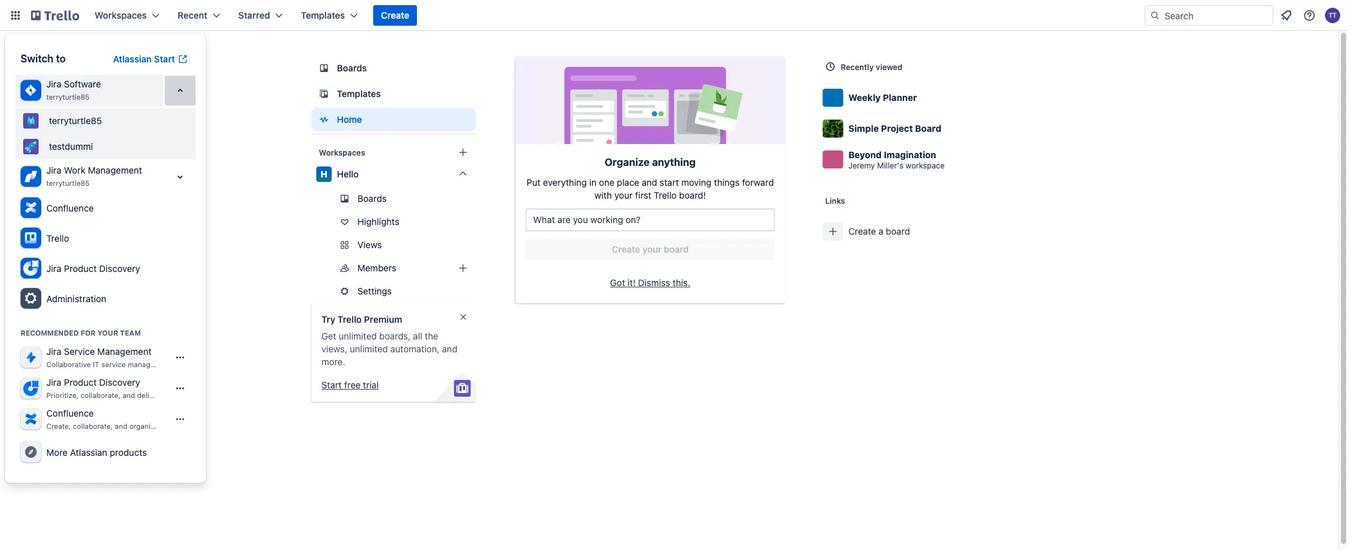 Task type: describe. For each thing, give the bounding box(es) containing it.
testdummi
[[49, 141, 93, 152]]

more atlassian products link
[[15, 438, 196, 468]]

jira service management collaborative it service management
[[46, 347, 172, 369]]

a
[[879, 226, 884, 237]]

What are you working on? text field
[[526, 209, 776, 232]]

views link
[[311, 235, 476, 256]]

board for create a board
[[886, 226, 911, 237]]

create your board
[[612, 244, 689, 255]]

jira for jira service management collaborative it service management
[[46, 347, 61, 357]]

create for create your board
[[612, 244, 641, 255]]

start
[[660, 177, 679, 188]]

board
[[916, 123, 942, 134]]

atlassian start link
[[105, 49, 196, 70]]

confluence link
[[15, 193, 196, 223]]

trello inside try trello premium get unlimited boards, all the views, unlimited automation, and more.
[[338, 315, 362, 325]]

got it! dismiss this.
[[610, 278, 691, 288]]

template board image
[[316, 86, 332, 102]]

with
[[595, 190, 612, 201]]

moving
[[682, 177, 712, 188]]

boards link for highlights
[[311, 189, 476, 209]]

work
[[64, 165, 85, 176]]

terryturtle85 link
[[15, 108, 196, 134]]

your inside put everything in one place and start moving things forward with your first trello board!
[[615, 190, 633, 201]]

organize
[[129, 423, 158, 431]]

jeremy
[[849, 161, 876, 170]]

anything
[[652, 156, 696, 168]]

service
[[101, 361, 126, 369]]

things
[[714, 177, 740, 188]]

discovery for jira product discovery prioritize, collaborate, and deliver new ideas
[[99, 378, 140, 388]]

administration
[[46, 294, 106, 304]]

settings image
[[23, 291, 39, 306]]

and inside try trello premium get unlimited boards, all the views, unlimited automation, and more.
[[442, 344, 458, 355]]

prioritize,
[[46, 392, 79, 400]]

settings
[[358, 286, 392, 297]]

terry turtle (terryturtle) image
[[1326, 8, 1341, 23]]

premium
[[364, 315, 403, 325]]

free
[[344, 380, 361, 391]]

product for jira product discovery prioritize, collaborate, and deliver new ideas
[[64, 378, 97, 388]]

jira product discovery link
[[15, 254, 196, 284]]

create button
[[373, 5, 417, 26]]

1 vertical spatial templates
[[337, 89, 381, 99]]

trial
[[363, 380, 379, 391]]

get
[[322, 331, 336, 342]]

try
[[322, 315, 336, 325]]

weekly planner link
[[818, 82, 1038, 113]]

boards,
[[379, 331, 411, 342]]

it!
[[628, 278, 636, 288]]

members link
[[311, 258, 476, 279]]

and inside confluence create, collaborate, and organize your work
[[115, 423, 127, 431]]

organize
[[605, 156, 650, 168]]

add image
[[456, 261, 471, 276]]

templates inside dropdown button
[[301, 10, 345, 21]]

create your board button
[[526, 240, 776, 260]]

jira service management options menu image
[[175, 353, 185, 363]]

members
[[358, 263, 397, 274]]

expand image
[[173, 169, 188, 185]]

more.
[[322, 357, 345, 368]]

switch to
[[21, 52, 66, 65]]

and inside put everything in one place and start moving things forward with your first trello board!
[[642, 177, 658, 188]]

try trello premium get unlimited boards, all the views, unlimited automation, and more.
[[322, 315, 458, 368]]

jira product discovery options menu image
[[175, 384, 185, 394]]

create a board
[[849, 226, 911, 237]]

recently
[[841, 62, 874, 71]]

this.
[[673, 278, 691, 288]]

all
[[413, 331, 423, 342]]

forward
[[743, 177, 774, 188]]

got it! dismiss this. button
[[526, 273, 776, 294]]

weekly
[[849, 92, 881, 103]]

work
[[177, 423, 194, 431]]

home link
[[311, 108, 476, 131]]

atlassian start
[[113, 54, 175, 64]]

create a workspace image
[[456, 145, 471, 160]]

deliver
[[137, 392, 160, 400]]

start inside button
[[322, 380, 342, 391]]

collaborate, inside confluence create, collaborate, and organize your work
[[73, 423, 113, 431]]

more atlassian products
[[46, 447, 147, 458]]

management for jira work management
[[88, 165, 142, 176]]

confluence create, collaborate, and organize your work
[[46, 409, 194, 431]]

management for jira service management
[[97, 347, 152, 357]]

miller's
[[878, 161, 904, 170]]

templates link
[[311, 82, 476, 106]]

one
[[599, 177, 615, 188]]

trello inside put everything in one place and start moving things forward with your first trello board!
[[654, 190, 677, 201]]

highlights link
[[311, 212, 476, 232]]

highlights
[[358, 217, 400, 227]]

beyond imagination jeremy miller's workspace
[[849, 149, 945, 170]]

project
[[882, 123, 913, 134]]

ideas
[[178, 392, 196, 400]]

weekly planner
[[849, 92, 917, 103]]

confluence options menu image
[[175, 415, 185, 425]]

imagination
[[884, 149, 937, 160]]

first
[[635, 190, 652, 201]]

jira for jira work management terryturtle85
[[46, 165, 61, 176]]



Task type: vqa. For each thing, say whether or not it's contained in the screenshot.
the middle cards
no



Task type: locate. For each thing, give the bounding box(es) containing it.
0 vertical spatial confluence
[[46, 203, 94, 213]]

workspace
[[906, 161, 945, 170]]

h
[[321, 169, 328, 180]]

create inside button
[[849, 226, 877, 237]]

and left organize
[[115, 423, 127, 431]]

boards up highlights
[[358, 193, 387, 204]]

your down "place"
[[615, 190, 633, 201]]

create inside "button"
[[381, 10, 410, 21]]

product down "collaborative"
[[64, 378, 97, 388]]

beyond
[[849, 149, 882, 160]]

boards for templates
[[337, 63, 367, 73]]

2 horizontal spatial create
[[849, 226, 877, 237]]

create for create a board
[[849, 226, 877, 237]]

board
[[886, 226, 911, 237], [664, 244, 689, 255]]

discovery down trello link at the top left of the page
[[99, 263, 140, 274]]

starred button
[[231, 5, 291, 26]]

0 vertical spatial start
[[154, 54, 175, 64]]

planner
[[883, 92, 917, 103]]

automation,
[[391, 344, 440, 355]]

starred
[[238, 10, 270, 21]]

0 vertical spatial create
[[381, 10, 410, 21]]

2 product from the top
[[64, 378, 97, 388]]

settings link
[[311, 281, 476, 302]]

management down the testdummi link
[[88, 165, 142, 176]]

0 vertical spatial discovery
[[99, 263, 140, 274]]

boards for highlights
[[358, 193, 387, 204]]

unlimited up views,
[[339, 331, 377, 342]]

simple
[[849, 123, 879, 134]]

product up "administration" on the left bottom
[[64, 263, 97, 274]]

boards link for templates
[[311, 57, 476, 80]]

1 vertical spatial collaborate,
[[73, 423, 113, 431]]

collaborate, up more atlassian products
[[73, 423, 113, 431]]

open information menu image
[[1304, 9, 1317, 22]]

atlassian right more
[[70, 447, 107, 458]]

confluence for confluence create, collaborate, and organize your work
[[46, 409, 94, 419]]

1 horizontal spatial trello
[[338, 315, 362, 325]]

views
[[358, 240, 382, 250]]

discovery for jira product discovery
[[99, 263, 140, 274]]

place
[[617, 177, 640, 188]]

it
[[93, 361, 99, 369]]

1 horizontal spatial your
[[615, 190, 633, 201]]

product inside jira product discovery prioritize, collaborate, and deliver new ideas
[[64, 378, 97, 388]]

1 vertical spatial create
[[849, 226, 877, 237]]

discovery inside jira product discovery prioritize, collaborate, and deliver new ideas
[[99, 378, 140, 388]]

primary element
[[0, 0, 1349, 31]]

1 vertical spatial workspaces
[[319, 148, 365, 157]]

put everything in one place and start moving things forward with your first trello board!
[[527, 177, 774, 201]]

your down what are you working on? text box
[[643, 244, 662, 255]]

0 vertical spatial trello
[[654, 190, 677, 201]]

your left work
[[161, 423, 175, 431]]

jira inside jira product discovery prioritize, collaborate, and deliver new ideas
[[46, 378, 61, 388]]

and left deliver
[[123, 392, 135, 400]]

collapse image
[[173, 83, 188, 99]]

recommended
[[21, 329, 79, 338]]

1 vertical spatial boards link
[[311, 189, 476, 209]]

2 discovery from the top
[[99, 378, 140, 388]]

service
[[64, 347, 95, 357]]

more
[[46, 447, 68, 458]]

the
[[425, 331, 438, 342]]

jira left work
[[46, 165, 61, 176]]

products
[[110, 447, 147, 458]]

0 notifications image
[[1279, 8, 1295, 23]]

terryturtle85 inside jira software terryturtle85
[[46, 93, 90, 101]]

dismiss
[[638, 278, 671, 288]]

home image
[[316, 112, 332, 127]]

terryturtle85 up 'testdummi'
[[49, 116, 102, 126]]

0 horizontal spatial board
[[664, 244, 689, 255]]

to
[[56, 52, 66, 65]]

collaborative
[[46, 361, 91, 369]]

in
[[590, 177, 597, 188]]

board!
[[679, 190, 706, 201]]

4 jira from the top
[[46, 347, 61, 357]]

administration link
[[15, 284, 196, 314]]

product for jira product discovery
[[64, 263, 97, 274]]

viewed
[[876, 62, 903, 71]]

0 vertical spatial boards
[[337, 63, 367, 73]]

new
[[162, 392, 176, 400]]

1 vertical spatial your
[[643, 244, 662, 255]]

recommended for your team
[[21, 329, 141, 338]]

your
[[615, 190, 633, 201], [643, 244, 662, 255], [161, 423, 175, 431]]

boards right board icon at the top left of page
[[337, 63, 367, 73]]

jira inside jira software terryturtle85
[[46, 79, 61, 89]]

start up "collapse" image
[[154, 54, 175, 64]]

Search field
[[1161, 6, 1274, 25]]

2 confluence from the top
[[46, 409, 94, 419]]

board right "a"
[[886, 226, 911, 237]]

back to home image
[[31, 5, 79, 26]]

jira down to
[[46, 79, 61, 89]]

1 product from the top
[[64, 263, 97, 274]]

workspaces up atlassian start
[[95, 10, 147, 21]]

1 confluence from the top
[[46, 203, 94, 213]]

confluence inside confluence create, collaborate, and organize your work
[[46, 409, 94, 419]]

1 horizontal spatial create
[[612, 244, 641, 255]]

jira product discovery prioritize, collaborate, and deliver new ideas
[[46, 378, 196, 400]]

1 vertical spatial terryturtle85
[[49, 116, 102, 126]]

hello
[[337, 169, 359, 180]]

board image
[[316, 61, 332, 76]]

collaborate, up confluence create, collaborate, and organize your work
[[81, 392, 121, 400]]

terryturtle85 down work
[[46, 179, 90, 188]]

create for create
[[381, 10, 410, 21]]

0 vertical spatial your
[[615, 190, 633, 201]]

trello down start
[[654, 190, 677, 201]]

jira
[[46, 79, 61, 89], [46, 165, 61, 176], [46, 263, 61, 274], [46, 347, 61, 357], [46, 378, 61, 388]]

recent button
[[170, 5, 228, 26]]

collaborate,
[[81, 392, 121, 400], [73, 423, 113, 431]]

templates up "home"
[[337, 89, 381, 99]]

0 vertical spatial unlimited
[[339, 331, 377, 342]]

2 horizontal spatial trello
[[654, 190, 677, 201]]

boards link up highlights link
[[311, 189, 476, 209]]

2 vertical spatial your
[[161, 423, 175, 431]]

testdummi link
[[15, 134, 196, 160]]

jira for jira product discovery
[[46, 263, 61, 274]]

0 vertical spatial management
[[88, 165, 142, 176]]

jira up "administration" on the left bottom
[[46, 263, 61, 274]]

1 horizontal spatial workspaces
[[319, 148, 365, 157]]

templates up board icon at the top left of page
[[301, 10, 345, 21]]

start left the free at the left bottom
[[322, 380, 342, 391]]

switch
[[21, 52, 53, 65]]

board inside button
[[664, 244, 689, 255]]

1 horizontal spatial board
[[886, 226, 911, 237]]

terryturtle85
[[46, 93, 90, 101], [49, 116, 102, 126], [46, 179, 90, 188]]

2 horizontal spatial your
[[643, 244, 662, 255]]

software
[[64, 79, 101, 89]]

2 vertical spatial create
[[612, 244, 641, 255]]

1 vertical spatial board
[[664, 244, 689, 255]]

boards
[[337, 63, 367, 73], [358, 193, 387, 204]]

board up this.
[[664, 244, 689, 255]]

and up first
[[642, 177, 658, 188]]

your
[[97, 329, 118, 338]]

jira product discovery
[[46, 263, 140, 274]]

atlassian down workspaces popup button
[[113, 54, 152, 64]]

unlimited down boards,
[[350, 344, 388, 355]]

1 vertical spatial atlassian
[[70, 447, 107, 458]]

1 vertical spatial start
[[322, 380, 342, 391]]

0 horizontal spatial trello
[[46, 233, 69, 244]]

unlimited
[[339, 331, 377, 342], [350, 344, 388, 355]]

0 vertical spatial boards link
[[311, 57, 476, 80]]

your inside confluence create, collaborate, and organize your work
[[161, 423, 175, 431]]

workspaces up hello
[[319, 148, 365, 157]]

0 vertical spatial collaborate,
[[81, 392, 121, 400]]

1 discovery from the top
[[99, 263, 140, 274]]

2 vertical spatial terryturtle85
[[46, 179, 90, 188]]

boards link up templates link
[[311, 57, 476, 80]]

trello right try
[[338, 315, 362, 325]]

5 jira from the top
[[46, 378, 61, 388]]

workspaces
[[95, 10, 147, 21], [319, 148, 365, 157]]

jira for jira product discovery prioritize, collaborate, and deliver new ideas
[[46, 378, 61, 388]]

home
[[337, 114, 362, 125]]

jira inside the jira service management collaborative it service management
[[46, 347, 61, 357]]

links
[[826, 196, 846, 205]]

trello
[[654, 190, 677, 201], [46, 233, 69, 244], [338, 315, 362, 325]]

recently viewed
[[841, 62, 903, 71]]

create a board button
[[818, 216, 1038, 247]]

0 vertical spatial terryturtle85
[[46, 93, 90, 101]]

atlassian
[[113, 54, 152, 64], [70, 447, 107, 458]]

management up service
[[97, 347, 152, 357]]

start free trial
[[322, 380, 379, 391]]

management
[[128, 361, 172, 369]]

search image
[[1151, 10, 1161, 21]]

got
[[610, 278, 626, 288]]

1 vertical spatial unlimited
[[350, 344, 388, 355]]

organize anything
[[605, 156, 696, 168]]

0 vertical spatial board
[[886, 226, 911, 237]]

put
[[527, 177, 541, 188]]

management inside the jira service management collaborative it service management
[[97, 347, 152, 357]]

workspaces inside popup button
[[95, 10, 147, 21]]

discovery down service
[[99, 378, 140, 388]]

your inside button
[[643, 244, 662, 255]]

0 horizontal spatial start
[[154, 54, 175, 64]]

1 vertical spatial confluence
[[46, 409, 94, 419]]

start
[[154, 54, 175, 64], [322, 380, 342, 391]]

0 horizontal spatial workspaces
[[95, 10, 147, 21]]

everything
[[543, 177, 587, 188]]

confluence
[[46, 203, 94, 213], [46, 409, 94, 419]]

0 vertical spatial product
[[64, 263, 97, 274]]

1 vertical spatial trello
[[46, 233, 69, 244]]

2 jira from the top
[[46, 165, 61, 176]]

jira down recommended
[[46, 347, 61, 357]]

switch to… image
[[9, 9, 22, 22]]

3 jira from the top
[[46, 263, 61, 274]]

1 jira from the top
[[46, 79, 61, 89]]

1 vertical spatial product
[[64, 378, 97, 388]]

1 horizontal spatial start
[[322, 380, 342, 391]]

2 vertical spatial trello
[[338, 315, 362, 325]]

create inside button
[[612, 244, 641, 255]]

collaborate, inside jira product discovery prioritize, collaborate, and deliver new ideas
[[81, 392, 121, 400]]

1 boards link from the top
[[311, 57, 476, 80]]

jira inside "jira work management terryturtle85"
[[46, 165, 61, 176]]

terryturtle85 down 'software'
[[46, 93, 90, 101]]

confluence inside confluence link
[[46, 203, 94, 213]]

team
[[120, 329, 141, 338]]

1 horizontal spatial atlassian
[[113, 54, 152, 64]]

1 vertical spatial boards
[[358, 193, 387, 204]]

workspaces button
[[87, 5, 167, 26]]

confluence for confluence
[[46, 203, 94, 213]]

and right automation,
[[442, 344, 458, 355]]

create
[[381, 10, 410, 21], [849, 226, 877, 237], [612, 244, 641, 255]]

board for create your board
[[664, 244, 689, 255]]

0 vertical spatial atlassian
[[113, 54, 152, 64]]

1 vertical spatial management
[[97, 347, 152, 357]]

discovery inside jira product discovery link
[[99, 263, 140, 274]]

jira work management terryturtle85
[[46, 165, 142, 188]]

and
[[642, 177, 658, 188], [442, 344, 458, 355], [123, 392, 135, 400], [115, 423, 127, 431]]

0 horizontal spatial your
[[161, 423, 175, 431]]

jira for jira software terryturtle85
[[46, 79, 61, 89]]

0 horizontal spatial create
[[381, 10, 410, 21]]

and inside jira product discovery prioritize, collaborate, and deliver new ideas
[[123, 392, 135, 400]]

confluence down work
[[46, 203, 94, 213]]

jira software terryturtle85
[[46, 79, 101, 101]]

terryturtle85 inside "jira work management terryturtle85"
[[46, 179, 90, 188]]

product
[[64, 263, 97, 274], [64, 378, 97, 388]]

jira up prioritize,
[[46, 378, 61, 388]]

management inside "jira work management terryturtle85"
[[88, 165, 142, 176]]

trello up jira product discovery
[[46, 233, 69, 244]]

0 vertical spatial workspaces
[[95, 10, 147, 21]]

2 boards link from the top
[[311, 189, 476, 209]]

1 vertical spatial discovery
[[99, 378, 140, 388]]

0 horizontal spatial atlassian
[[70, 447, 107, 458]]

0 vertical spatial templates
[[301, 10, 345, 21]]

recent
[[178, 10, 208, 21]]

confluence up create,
[[46, 409, 94, 419]]

views,
[[322, 344, 348, 355]]

board inside button
[[886, 226, 911, 237]]

start free trial button
[[322, 379, 379, 392]]



